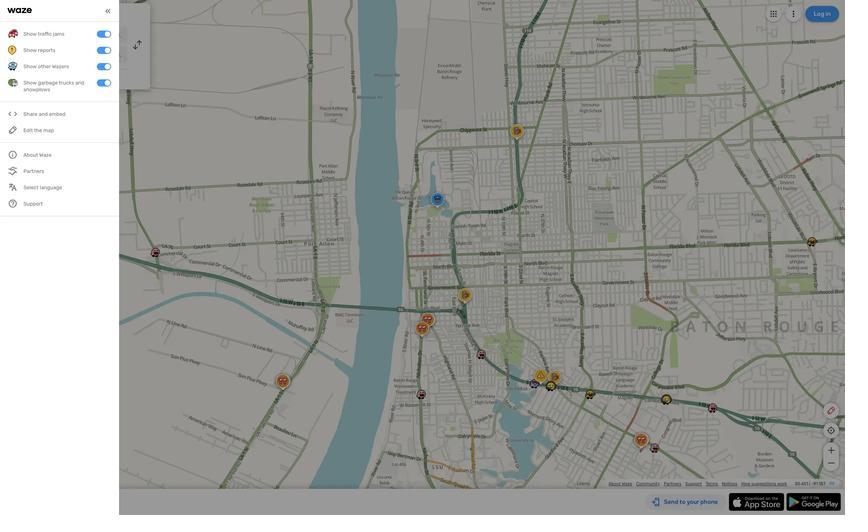 Task type: vqa. For each thing, say whether or not it's contained in the screenshot.
Partners
yes



Task type: locate. For each thing, give the bounding box(es) containing it.
and
[[39, 111, 48, 117]]

now
[[41, 75, 52, 81]]

clock image
[[9, 74, 19, 83]]

leave
[[25, 75, 40, 81]]

waze
[[623, 482, 633, 487]]

zoom out image
[[827, 459, 837, 468]]

support link
[[686, 482, 703, 487]]

Choose starting point text field
[[26, 27, 127, 43]]

pencil image
[[827, 407, 837, 416]]

terms link
[[707, 482, 719, 487]]

community
[[637, 482, 661, 487]]

zoom in image
[[827, 446, 837, 456]]

how suggestions work link
[[742, 482, 788, 487]]

about waze link
[[609, 482, 633, 487]]

partners link
[[665, 482, 682, 487]]

work
[[778, 482, 788, 487]]

|
[[810, 482, 811, 487]]

terms
[[707, 482, 719, 487]]

partners
[[665, 482, 682, 487]]

embed
[[49, 111, 66, 117]]

30.451 | -91.187
[[796, 482, 827, 487]]

support
[[686, 482, 703, 487]]

driving
[[48, 10, 71, 18]]

location image
[[11, 50, 21, 60]]

about waze community partners support terms notices how suggestions work
[[609, 482, 788, 487]]

leave now
[[25, 75, 52, 81]]

about
[[609, 482, 622, 487]]

code image
[[8, 109, 18, 119]]

driving directions
[[48, 10, 106, 18]]



Task type: describe. For each thing, give the bounding box(es) containing it.
30.451
[[796, 482, 809, 487]]

-
[[812, 482, 814, 487]]

community link
[[637, 482, 661, 487]]

suggestions
[[752, 482, 777, 487]]

link image
[[830, 481, 836, 487]]

directions
[[73, 10, 106, 18]]

91.187
[[814, 482, 827, 487]]

share and embed
[[23, 111, 66, 117]]

how
[[742, 482, 751, 487]]

notices link
[[723, 482, 738, 487]]

notices
[[723, 482, 738, 487]]

share and embed link
[[8, 106, 111, 123]]

current location image
[[11, 30, 21, 40]]

share
[[23, 111, 37, 117]]

Choose destination text field
[[26, 47, 127, 63]]



